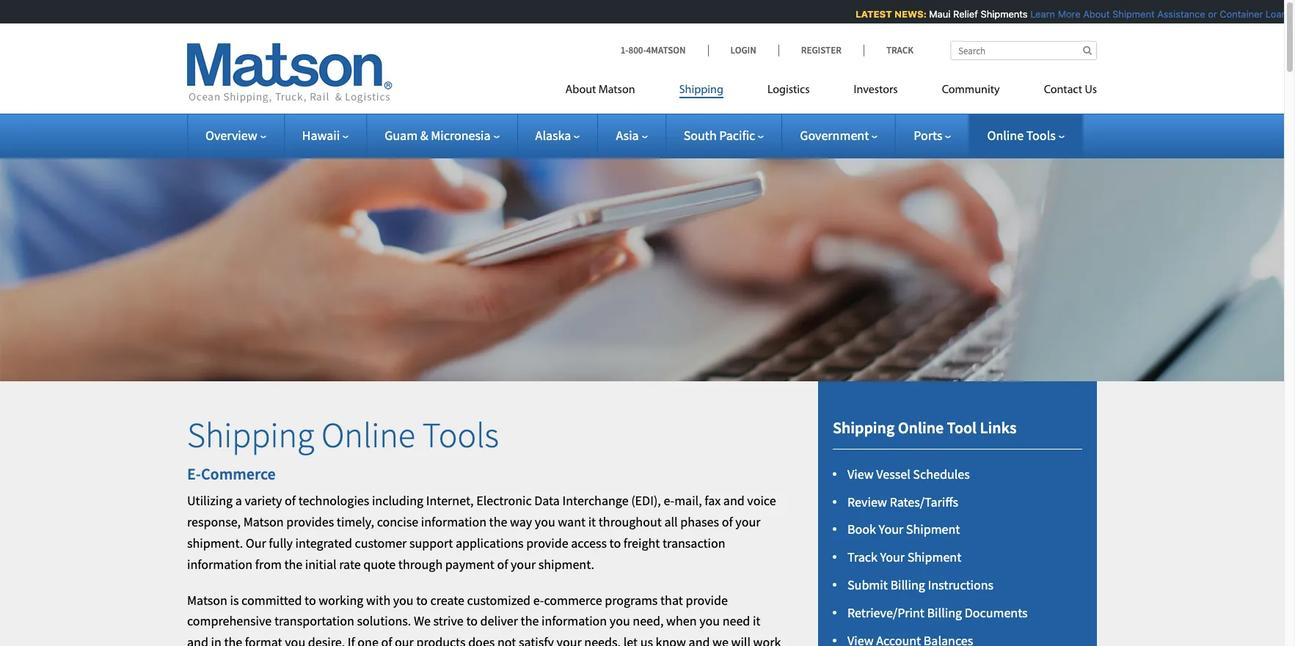Task type: locate. For each thing, give the bounding box(es) containing it.
1 vertical spatial track
[[848, 549, 878, 566]]

register link
[[779, 44, 864, 57]]

0 horizontal spatial online
[[322, 414, 416, 458]]

0 vertical spatial your
[[879, 522, 904, 538]]

it right need
[[753, 613, 761, 630]]

your down book your shipment link at the right bottom of page
[[881, 549, 905, 566]]

online inside shipping online tool links section
[[898, 418, 944, 439]]

and inside utilizing a variety of technologies including internet, electronic data interchange (edi), e-mail, fax and voice response, matson provides timely, concise information the way you want it throughout all phases of your shipment. our fully
[[724, 493, 745, 510]]

online left tool
[[898, 418, 944, 439]]

book your shipment link
[[848, 522, 961, 538]]

shipping for shipping online tools
[[187, 414, 315, 458]]

fully
[[269, 535, 293, 552]]

it inside utilizing a variety of technologies including internet, electronic data interchange (edi), e-mail, fax and voice response, matson provides timely, concise information the way you want it throughout all phases of your shipment. our fully
[[589, 514, 596, 531]]

Search search field
[[951, 41, 1098, 60]]

0 horizontal spatial e-
[[534, 592, 544, 609]]

online down community "link"
[[988, 127, 1024, 144]]

applications
[[456, 535, 524, 552]]

latest news: maui relief shipments learn more about shipment assistance or container loans >
[[850, 8, 1295, 20]]

matson down "1-"
[[599, 84, 636, 96]]

shipment left assistance
[[1107, 8, 1149, 20]]

billing down instructions
[[928, 605, 963, 622]]

and left we on the right bottom
[[689, 634, 710, 647]]

assistance
[[1152, 8, 1200, 20]]

matson inside utilizing a variety of technologies including internet, electronic data interchange (edi), e-mail, fax and voice response, matson provides timely, concise information the way you want it throughout all phases of your shipment. our fully
[[244, 514, 284, 531]]

1 vertical spatial matson
[[244, 514, 284, 531]]

shipment.
[[187, 535, 243, 552], [539, 556, 595, 573]]

information up is
[[187, 556, 253, 573]]

instructions
[[928, 577, 994, 594]]

the up satisfy
[[521, 613, 539, 630]]

hawaii link
[[302, 127, 349, 144]]

book your shipment
[[848, 522, 961, 538]]

0 horizontal spatial matson
[[187, 592, 228, 609]]

2 horizontal spatial and
[[724, 493, 745, 510]]

track for track your shipment
[[848, 549, 878, 566]]

you inside utilizing a variety of technologies including internet, electronic data interchange (edi), e-mail, fax and voice response, matson provides timely, concise information the way you want it throughout all phases of your shipment. our fully
[[535, 514, 556, 531]]

shipment. down response,
[[187, 535, 243, 552]]

more
[[1052, 8, 1075, 20]]

you up the let
[[610, 613, 630, 630]]

track your shipment link
[[848, 549, 962, 566]]

1 vertical spatial your
[[881, 549, 905, 566]]

1 horizontal spatial about
[[1078, 8, 1104, 20]]

track your shipment
[[848, 549, 962, 566]]

0 horizontal spatial it
[[589, 514, 596, 531]]

retrieve/print
[[848, 605, 925, 622]]

you down data
[[535, 514, 556, 531]]

1 horizontal spatial online
[[898, 418, 944, 439]]

shipment
[[1107, 8, 1149, 20], [907, 522, 961, 538], [908, 549, 962, 566]]

2 horizontal spatial your
[[736, 514, 761, 531]]

login
[[731, 44, 757, 57]]

it right 'want'
[[589, 514, 596, 531]]

1 horizontal spatial shipment.
[[539, 556, 595, 573]]

to down throughout at the bottom
[[610, 535, 621, 552]]

your for book
[[879, 522, 904, 538]]

we
[[414, 613, 431, 630]]

login link
[[708, 44, 779, 57]]

shipping online tools
[[187, 414, 499, 458]]

shipment. down access
[[539, 556, 595, 573]]

us
[[641, 634, 653, 647]]

shipping up view at the right of page
[[833, 418, 895, 439]]

1 horizontal spatial billing
[[928, 605, 963, 622]]

2 vertical spatial information
[[542, 613, 607, 630]]

shipping for shipping
[[680, 84, 724, 96]]

1 horizontal spatial it
[[753, 613, 761, 630]]

learn
[[1025, 8, 1050, 20]]

e-commerce
[[187, 464, 276, 485]]

provide inside support applications provide access to freight transaction information from the initial rate quote through payment of your shipment.
[[527, 535, 569, 552]]

0 vertical spatial matson
[[599, 84, 636, 96]]

2 vertical spatial your
[[557, 634, 582, 647]]

voice
[[748, 493, 776, 510]]

online up including
[[322, 414, 416, 458]]

about right more
[[1078, 8, 1104, 20]]

not
[[498, 634, 516, 647]]

billing for submit
[[891, 577, 926, 594]]

shipment down rates/tariffs at right bottom
[[907, 522, 961, 538]]

vessel
[[877, 466, 911, 483]]

review
[[848, 494, 888, 511]]

1 vertical spatial e-
[[534, 592, 544, 609]]

overview link
[[206, 127, 266, 144]]

0 vertical spatial your
[[736, 514, 761, 531]]

it inside matson is committed to working with you to create customized e-commerce programs that provide comprehensive transportation solutions. we strive to deliver the information you need, when you need it and in the format you desire. if one of our products does not satisfy your needs, let us know and we will wo
[[753, 613, 761, 630]]

hawaii
[[302, 127, 340, 144]]

0 vertical spatial provide
[[527, 535, 569, 552]]

variety
[[245, 493, 282, 510]]

0 vertical spatial information
[[421, 514, 487, 531]]

shipment up submit billing instructions
[[908, 549, 962, 566]]

rates/tariffs
[[890, 494, 959, 511]]

0 horizontal spatial shipment.
[[187, 535, 243, 552]]

matson is committed to working with you to create customized e-commerce programs that provide comprehensive transportation solutions. we strive to deliver the information you need, when you need it and in the format you desire. if one of our products does not satisfy your needs, let us know and we will wo
[[187, 592, 781, 647]]

and right fax
[[724, 493, 745, 510]]

1 horizontal spatial your
[[557, 634, 582, 647]]

shipping up commerce
[[187, 414, 315, 458]]

2 horizontal spatial shipping
[[833, 418, 895, 439]]

1 vertical spatial shipment.
[[539, 556, 595, 573]]

programs
[[605, 592, 658, 609]]

the
[[489, 514, 508, 531], [284, 556, 303, 573], [521, 613, 539, 630], [224, 634, 242, 647]]

your down voice
[[736, 514, 761, 531]]

shipment for book your shipment
[[907, 522, 961, 538]]

0 horizontal spatial billing
[[891, 577, 926, 594]]

provide down 'want'
[[527, 535, 569, 552]]

know
[[656, 634, 686, 647]]

track down news:
[[887, 44, 914, 57]]

1 vertical spatial provide
[[686, 592, 728, 609]]

2 horizontal spatial matson
[[599, 84, 636, 96]]

learn more about shipment assistance or container loans > link
[[1025, 8, 1295, 20]]

billing down track your shipment link
[[891, 577, 926, 594]]

contact
[[1044, 84, 1083, 96]]

1 vertical spatial your
[[511, 556, 536, 573]]

one
[[358, 634, 379, 647]]

0 horizontal spatial and
[[187, 634, 208, 647]]

and left in
[[187, 634, 208, 647]]

information down commerce
[[542, 613, 607, 630]]

online for shipping online tool links
[[898, 418, 944, 439]]

need,
[[633, 613, 664, 630]]

matson left is
[[187, 592, 228, 609]]

1 horizontal spatial shipping
[[680, 84, 724, 96]]

(edi),
[[632, 493, 661, 510]]

shipment. inside support applications provide access to freight transaction information from the initial rate quote through payment of your shipment.
[[539, 556, 595, 573]]

0 horizontal spatial information
[[187, 556, 253, 573]]

shipping up south
[[680, 84, 724, 96]]

0 vertical spatial about
[[1078, 8, 1104, 20]]

track link
[[864, 44, 914, 57]]

0 horizontal spatial track
[[848, 549, 878, 566]]

let
[[624, 634, 638, 647]]

0 horizontal spatial about
[[566, 84, 596, 96]]

track down book
[[848, 549, 878, 566]]

the inside utilizing a variety of technologies including internet, electronic data interchange (edi), e-mail, fax and voice response, matson provides timely, concise information the way you want it throughout all phases of your shipment. our fully
[[489, 514, 508, 531]]

data
[[535, 493, 560, 510]]

1 horizontal spatial e-
[[664, 493, 675, 510]]

about up alaska link
[[566, 84, 596, 96]]

need
[[723, 613, 751, 630]]

support applications provide access to freight transaction information from the initial rate quote through payment of your shipment.
[[187, 535, 726, 573]]

billing
[[891, 577, 926, 594], [928, 605, 963, 622]]

top menu navigation
[[566, 77, 1098, 107]]

1 vertical spatial about
[[566, 84, 596, 96]]

0 vertical spatial billing
[[891, 577, 926, 594]]

1 vertical spatial shipment
[[907, 522, 961, 538]]

access
[[571, 535, 607, 552]]

about matson link
[[566, 77, 658, 107]]

your inside support applications provide access to freight transaction information from the initial rate quote through payment of your shipment.
[[511, 556, 536, 573]]

when
[[667, 613, 697, 630]]

your right book
[[879, 522, 904, 538]]

1 horizontal spatial information
[[421, 514, 487, 531]]

0 horizontal spatial provide
[[527, 535, 569, 552]]

south pacific
[[684, 127, 756, 144]]

to inside support applications provide access to freight transaction information from the initial rate quote through payment of your shipment.
[[610, 535, 621, 552]]

provide up 'when'
[[686, 592, 728, 609]]

tools down "contact us" link
[[1027, 127, 1056, 144]]

of inside support applications provide access to freight transaction information from the initial rate quote through payment of your shipment.
[[497, 556, 508, 573]]

0 horizontal spatial shipping
[[187, 414, 315, 458]]

and
[[724, 493, 745, 510], [187, 634, 208, 647], [689, 634, 710, 647]]

1 horizontal spatial provide
[[686, 592, 728, 609]]

micronesia
[[431, 127, 491, 144]]

1 horizontal spatial matson
[[244, 514, 284, 531]]

satisfy
[[519, 634, 554, 647]]

from
[[255, 556, 282, 573]]

tools up internet,
[[423, 414, 499, 458]]

does
[[469, 634, 495, 647]]

ports link
[[914, 127, 952, 144]]

0 vertical spatial shipment.
[[187, 535, 243, 552]]

track inside shipping online tool links section
[[848, 549, 878, 566]]

4matson
[[647, 44, 686, 57]]

1 horizontal spatial track
[[887, 44, 914, 57]]

asia link
[[616, 127, 648, 144]]

products
[[417, 634, 466, 647]]

0 horizontal spatial your
[[511, 556, 536, 573]]

e-
[[187, 464, 201, 485]]

to up does
[[466, 613, 478, 630]]

1 vertical spatial tools
[[423, 414, 499, 458]]

your for track
[[881, 549, 905, 566]]

2 vertical spatial matson
[[187, 592, 228, 609]]

including
[[372, 493, 424, 510]]

government link
[[800, 127, 878, 144]]

matson down variety on the left
[[244, 514, 284, 531]]

1 vertical spatial it
[[753, 613, 761, 630]]

the down electronic at the bottom
[[489, 514, 508, 531]]

of left our
[[381, 634, 392, 647]]

2 horizontal spatial information
[[542, 613, 607, 630]]

review rates/tariffs link
[[848, 494, 959, 511]]

throughout
[[599, 514, 662, 531]]

solutions.
[[357, 613, 411, 630]]

you
[[535, 514, 556, 531], [393, 592, 414, 609], [610, 613, 630, 630], [700, 613, 720, 630], [285, 634, 306, 647]]

0 vertical spatial e-
[[664, 493, 675, 510]]

your right satisfy
[[557, 634, 582, 647]]

desire.
[[308, 634, 345, 647]]

south
[[684, 127, 717, 144]]

utilizing
[[187, 493, 233, 510]]

1 vertical spatial billing
[[928, 605, 963, 622]]

None search field
[[951, 41, 1098, 60]]

information down internet,
[[421, 514, 487, 531]]

0 vertical spatial tools
[[1027, 127, 1056, 144]]

shipping inside shipping online tool links section
[[833, 418, 895, 439]]

e- up the all
[[664, 493, 675, 510]]

1 vertical spatial information
[[187, 556, 253, 573]]

e- right customized
[[534, 592, 544, 609]]

0 vertical spatial track
[[887, 44, 914, 57]]

your inside utilizing a variety of technologies including internet, electronic data interchange (edi), e-mail, fax and voice response, matson provides timely, concise information the way you want it throughout all phases of your shipment. our fully
[[736, 514, 761, 531]]

shipping inside the shipping link
[[680, 84, 724, 96]]

of down applications
[[497, 556, 508, 573]]

2 vertical spatial shipment
[[908, 549, 962, 566]]

the down fully
[[284, 556, 303, 573]]

your down applications
[[511, 556, 536, 573]]

the inside support applications provide access to freight transaction information from the initial rate quote through payment of your shipment.
[[284, 556, 303, 573]]

track
[[887, 44, 914, 57], [848, 549, 878, 566]]

0 vertical spatial it
[[589, 514, 596, 531]]

overview
[[206, 127, 257, 144]]

we
[[713, 634, 729, 647]]



Task type: vqa. For each thing, say whether or not it's contained in the screenshot.
the customized
yes



Task type: describe. For each thing, give the bounding box(es) containing it.
track for track link
[[887, 44, 914, 57]]

committed
[[242, 592, 302, 609]]

commerce
[[201, 464, 276, 485]]

utilizing a variety of technologies including internet, electronic data interchange (edi), e-mail, fax and voice response, matson provides timely, concise information the way you want it throughout all phases of your shipment. our fully
[[187, 493, 776, 552]]

online for shipping online tools
[[322, 414, 416, 458]]

all
[[665, 514, 678, 531]]

submit
[[848, 577, 888, 594]]

&
[[420, 127, 429, 144]]

shipment. inside utilizing a variety of technologies including internet, electronic data interchange (edi), e-mail, fax and voice response, matson provides timely, concise information the way you want it throughout all phases of your shipment. our fully
[[187, 535, 243, 552]]

retrieve/print billing documents
[[848, 605, 1028, 622]]

freight
[[624, 535, 660, 552]]

contact us link
[[1022, 77, 1098, 107]]

matson inside matson is committed to working with you to create customized e-commerce programs that provide comprehensive transportation solutions. we strive to deliver the information you need, when you need it and in the format you desire. if one of our products does not satisfy your needs, let us know and we will wo
[[187, 592, 228, 609]]

shipment for track your shipment
[[908, 549, 962, 566]]

alaska link
[[536, 127, 580, 144]]

view vessel schedules
[[848, 466, 970, 483]]

1 horizontal spatial tools
[[1027, 127, 1056, 144]]

1-800-4matson link
[[621, 44, 708, 57]]

customer inputing information via laptop to matson's online tools. image
[[0, 135, 1285, 382]]

2 horizontal spatial online
[[988, 127, 1024, 144]]

online tools link
[[988, 127, 1065, 144]]

0 horizontal spatial tools
[[423, 414, 499, 458]]

electronic
[[477, 493, 532, 510]]

create
[[431, 592, 465, 609]]

about inside top menu navigation
[[566, 84, 596, 96]]

response,
[[187, 514, 241, 531]]

through
[[399, 556, 443, 573]]

with
[[366, 592, 391, 609]]

retrieve/print billing documents link
[[848, 605, 1028, 622]]

container
[[1214, 8, 1258, 20]]

view
[[848, 466, 874, 483]]

information inside matson is committed to working with you to create customized e-commerce programs that provide comprehensive transportation solutions. we strive to deliver the information you need, when you need it and in the format you desire. if one of our products does not satisfy your needs, let us know and we will wo
[[542, 613, 607, 630]]

your inside matson is committed to working with you to create customized e-commerce programs that provide comprehensive transportation solutions. we strive to deliver the information you need, when you need it and in the format you desire. if one of our products does not satisfy your needs, let us know and we will wo
[[557, 634, 582, 647]]

of right phases
[[722, 514, 733, 531]]

tool
[[947, 418, 977, 439]]

you down transportation
[[285, 634, 306, 647]]

matson inside top menu navigation
[[599, 84, 636, 96]]

needs,
[[585, 634, 621, 647]]

a
[[235, 493, 242, 510]]

customer
[[355, 535, 407, 552]]

our
[[395, 634, 414, 647]]

documents
[[965, 605, 1028, 622]]

shipping online tool links section
[[800, 382, 1116, 647]]

working
[[319, 592, 364, 609]]

asia
[[616, 127, 639, 144]]

>
[[1289, 8, 1295, 20]]

timely,
[[337, 514, 374, 531]]

view vessel schedules link
[[848, 466, 970, 483]]

search image
[[1084, 46, 1092, 55]]

integrated
[[296, 535, 352, 552]]

initial
[[305, 556, 337, 573]]

provides
[[286, 514, 334, 531]]

review rates/tariffs
[[848, 494, 959, 511]]

relief
[[947, 8, 972, 20]]

loans
[[1260, 8, 1287, 20]]

e- inside utilizing a variety of technologies including internet, electronic data interchange (edi), e-mail, fax and voice response, matson provides timely, concise information the way you want it throughout all phases of your shipment. our fully
[[664, 493, 675, 510]]

shipping for shipping online tool links
[[833, 418, 895, 439]]

maui
[[923, 8, 945, 20]]

way
[[510, 514, 532, 531]]

will
[[732, 634, 751, 647]]

guam
[[385, 127, 418, 144]]

provide inside matson is committed to working with you to create customized e-commerce programs that provide comprehensive transportation solutions. we strive to deliver the information you need, when you need it and in the format you desire. if one of our products does not satisfy your needs, let us know and we will wo
[[686, 592, 728, 609]]

fax
[[705, 493, 721, 510]]

concise
[[377, 514, 419, 531]]

that
[[661, 592, 683, 609]]

integrated customer
[[296, 535, 407, 552]]

if
[[348, 634, 355, 647]]

of inside matson is committed to working with you to create customized e-commerce programs that provide comprehensive transportation solutions. we strive to deliver the information you need, when you need it and in the format you desire. if one of our products does not satisfy your needs, let us know and we will wo
[[381, 634, 392, 647]]

1 horizontal spatial and
[[689, 634, 710, 647]]

ports
[[914, 127, 943, 144]]

interchange
[[563, 493, 629, 510]]

1-800-4matson
[[621, 44, 686, 57]]

transaction
[[663, 535, 726, 552]]

our
[[246, 535, 266, 552]]

comprehensive
[[187, 613, 272, 630]]

deliver
[[481, 613, 518, 630]]

about matson
[[566, 84, 636, 96]]

or
[[1202, 8, 1212, 20]]

internet,
[[426, 493, 474, 510]]

the right in
[[224, 634, 242, 647]]

technologies
[[299, 493, 370, 510]]

e- inside matson is committed to working with you to create customized e-commerce programs that provide comprehensive transportation solutions. we strive to deliver the information you need, when you need it and in the format you desire. if one of our products does not satisfy your needs, let us know and we will wo
[[534, 592, 544, 609]]

pacific
[[720, 127, 756, 144]]

shipping link
[[658, 77, 746, 107]]

guam & micronesia
[[385, 127, 491, 144]]

transportation
[[274, 613, 355, 630]]

shipping online tool links
[[833, 418, 1017, 439]]

alaska
[[536, 127, 571, 144]]

information inside support applications provide access to freight transaction information from the initial rate quote through payment of your shipment.
[[187, 556, 253, 573]]

800-
[[629, 44, 647, 57]]

customized
[[467, 592, 531, 609]]

0 vertical spatial shipment
[[1107, 8, 1149, 20]]

of right variety on the left
[[285, 493, 296, 510]]

to up we
[[416, 592, 428, 609]]

book
[[848, 522, 877, 538]]

is
[[230, 592, 239, 609]]

to up transportation
[[305, 592, 316, 609]]

register
[[802, 44, 842, 57]]

in
[[211, 634, 222, 647]]

guam & micronesia link
[[385, 127, 500, 144]]

billing for retrieve/print
[[928, 605, 963, 622]]

you right with
[[393, 592, 414, 609]]

blue matson logo with ocean, shipping, truck, rail and logistics written beneath it. image
[[187, 43, 393, 104]]

information inside utilizing a variety of technologies including internet, electronic data interchange (edi), e-mail, fax and voice response, matson provides timely, concise information the way you want it throughout all phases of your shipment. our fully
[[421, 514, 487, 531]]

you up we on the right bottom
[[700, 613, 720, 630]]

submit billing instructions
[[848, 577, 994, 594]]

submit billing instructions link
[[848, 577, 994, 594]]



